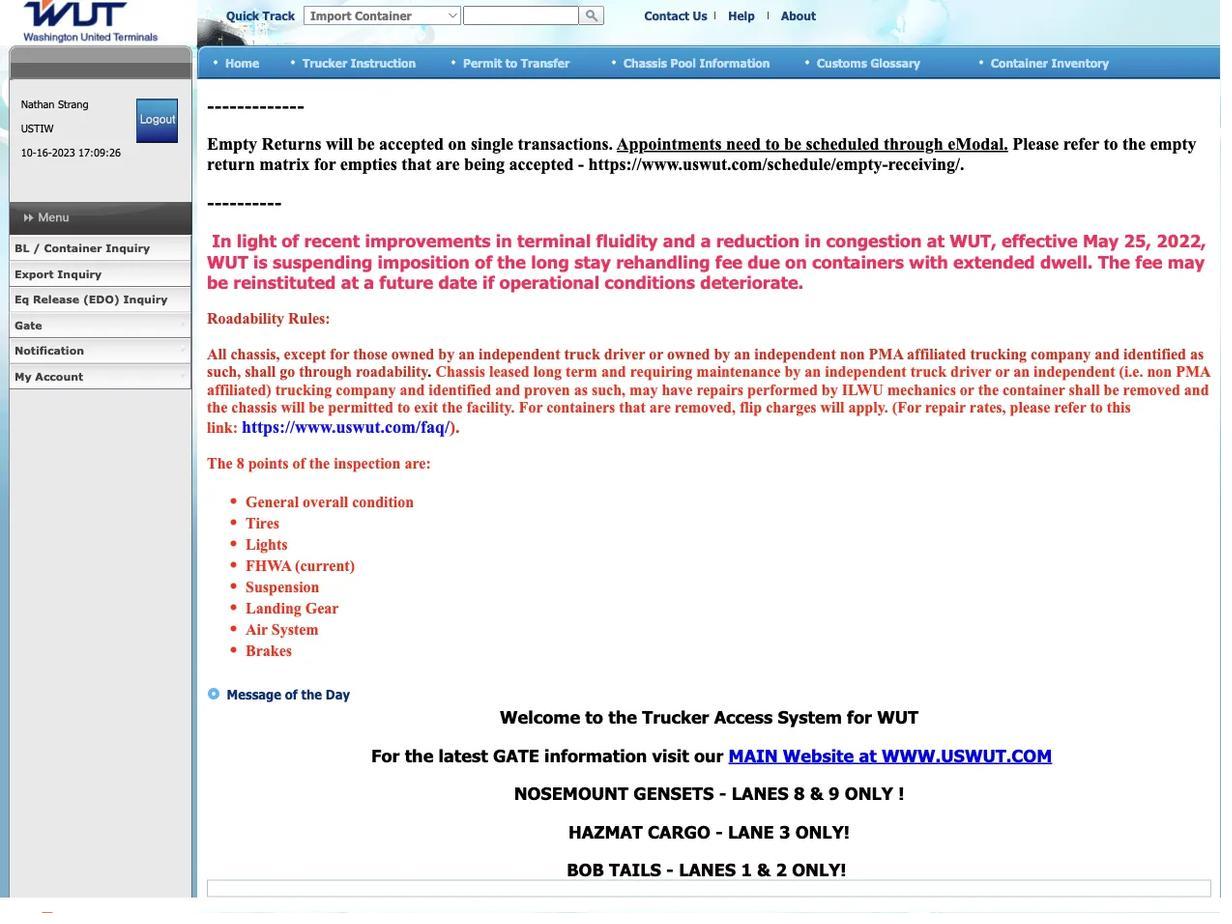 Task type: describe. For each thing, give the bounding box(es) containing it.
1 vertical spatial container
[[44, 242, 102, 255]]

export inquiry link
[[9, 262, 191, 287]]

chassis
[[624, 55, 667, 69]]

help link
[[728, 8, 755, 22]]

glossary
[[871, 55, 921, 69]]

/
[[33, 242, 40, 255]]

inquiry for container
[[106, 242, 150, 255]]

pool
[[671, 55, 696, 69]]

us
[[693, 8, 707, 22]]

eq release (edo) inquiry
[[15, 293, 168, 306]]

customs glossary
[[817, 55, 921, 69]]

ustiw
[[21, 122, 54, 135]]

1 vertical spatial inquiry
[[57, 267, 102, 280]]

permit
[[463, 55, 502, 69]]

about link
[[781, 8, 816, 22]]

container inventory
[[991, 55, 1109, 69]]

2023
[[52, 146, 75, 159]]

notification link
[[9, 338, 191, 364]]

nathan strang
[[21, 98, 88, 111]]

eq release (edo) inquiry link
[[9, 287, 191, 313]]

track
[[263, 8, 295, 22]]

inquiry for (edo)
[[123, 293, 168, 306]]

contact us link
[[644, 8, 707, 22]]

home
[[225, 55, 259, 69]]

account
[[35, 370, 83, 383]]

trucker instruction
[[303, 55, 416, 69]]

transfer
[[521, 55, 570, 69]]

(edo)
[[83, 293, 120, 306]]

my account
[[15, 370, 83, 383]]

notification
[[15, 344, 84, 357]]



Task type: vqa. For each thing, say whether or not it's contained in the screenshot.
the top Container
yes



Task type: locate. For each thing, give the bounding box(es) containing it.
bl
[[15, 242, 29, 255]]

quick
[[226, 8, 259, 22]]

bl / container inquiry
[[15, 242, 150, 255]]

0 vertical spatial inquiry
[[106, 242, 150, 255]]

customs
[[817, 55, 867, 69]]

inquiry
[[106, 242, 150, 255], [57, 267, 102, 280], [123, 293, 168, 306]]

eq
[[15, 293, 29, 306]]

container up the export inquiry
[[44, 242, 102, 255]]

information
[[700, 55, 770, 69]]

bl / container inquiry link
[[9, 236, 191, 262]]

help
[[728, 8, 755, 22]]

2 vertical spatial inquiry
[[123, 293, 168, 306]]

container left "inventory"
[[991, 55, 1048, 69]]

gate
[[15, 319, 42, 332]]

release
[[33, 293, 79, 306]]

contact us
[[644, 8, 707, 22]]

inventory
[[1052, 55, 1109, 69]]

permit to transfer
[[463, 55, 570, 69]]

None text field
[[463, 6, 579, 25]]

container
[[991, 55, 1048, 69], [44, 242, 102, 255]]

0 vertical spatial container
[[991, 55, 1048, 69]]

nathan
[[21, 98, 55, 111]]

contact
[[644, 8, 690, 22]]

quick track
[[226, 8, 295, 22]]

inquiry down bl / container inquiry on the top left of the page
[[57, 267, 102, 280]]

trucker
[[303, 55, 347, 69]]

gate link
[[9, 313, 191, 338]]

instruction
[[351, 55, 416, 69]]

inquiry up export inquiry link
[[106, 242, 150, 255]]

10-
[[21, 146, 36, 159]]

16-
[[36, 146, 52, 159]]

inquiry right the (edo)
[[123, 293, 168, 306]]

my account link
[[9, 364, 191, 390]]

export inquiry
[[15, 267, 102, 280]]

to
[[506, 55, 518, 69]]

about
[[781, 8, 816, 22]]

17:09:26
[[78, 146, 121, 159]]

my
[[15, 370, 32, 383]]

login image
[[137, 99, 178, 143]]

0 horizontal spatial container
[[44, 242, 102, 255]]

chassis pool information
[[624, 55, 770, 69]]

strang
[[58, 98, 88, 111]]

10-16-2023 17:09:26
[[21, 146, 121, 159]]

export
[[15, 267, 54, 280]]

1 horizontal spatial container
[[991, 55, 1048, 69]]



